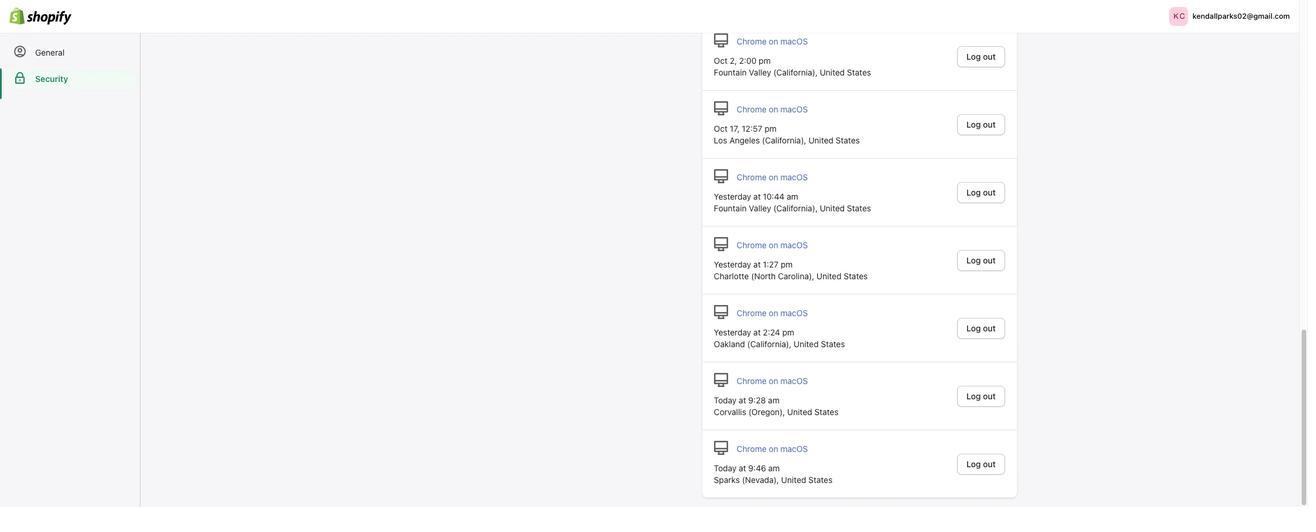 Task type: locate. For each thing, give the bounding box(es) containing it.
1 chrome from the top
[[737, 36, 767, 46]]

1 vertical spatial oct
[[714, 124, 728, 134]]

yesterday up charlotte at bottom
[[714, 260, 752, 270]]

log out button for yesterday at 10:44 am fountain valley (california), united states
[[958, 182, 1005, 203]]

6 chrome on macos button from the top
[[737, 376, 808, 387]]

am inside today at 9:28 am corvallis (oregon), united states
[[768, 396, 780, 406]]

3 out from the top
[[983, 187, 996, 197]]

yesterday inside yesterday at 10:44 am fountain valley (california), united states
[[714, 192, 752, 202]]

4 chrome from the top
[[737, 240, 767, 250]]

out for yesterday at 10:44 am fountain valley (california), united states
[[983, 187, 996, 197]]

(california), inside oct 2, 2:00 pm fountain valley (california), united states
[[774, 67, 818, 77]]

macos up today at 9:28 am corvallis (oregon), united states
[[781, 376, 808, 386]]

yesterday inside 'yesterday at 2:24 pm oakland (california), united states'
[[714, 328, 752, 338]]

on up today at 9:28 am corvallis (oregon), united states
[[769, 376, 779, 386]]

chrome on macos button up 12:57
[[737, 104, 808, 115]]

yesterday at 1:27 pm charlotte (north carolina), united states
[[714, 260, 868, 281]]

6 log from the top
[[967, 391, 981, 401]]

united
[[820, 67, 845, 77], [809, 135, 834, 145], [820, 203, 845, 213], [817, 271, 842, 281], [794, 339, 819, 349], [788, 407, 813, 417], [782, 475, 807, 485]]

oct 2, 2:00 pm fountain valley (california), united states
[[714, 56, 872, 77]]

6 on from the top
[[769, 376, 779, 386]]

1 log from the top
[[967, 51, 981, 61]]

7 chrome on macos from the top
[[737, 444, 808, 454]]

macos for oct 2, 2:00 pm
[[781, 36, 808, 46]]

security link
[[5, 69, 135, 90]]

4 chrome on macos from the top
[[737, 240, 808, 250]]

1 color slate lighter image from the top
[[714, 101, 728, 115]]

chrome up 10:44
[[737, 172, 767, 182]]

5 macos from the top
[[781, 308, 808, 318]]

1 macos from the top
[[781, 36, 808, 46]]

1 out from the top
[[983, 51, 996, 61]]

2 oct from the top
[[714, 124, 728, 134]]

4 chrome on macos button from the top
[[737, 240, 808, 251]]

valley inside oct 2, 2:00 pm fountain valley (california), united states
[[749, 67, 772, 77]]

united inside the today at 9:46 am sparks (nevada), united states
[[782, 475, 807, 485]]

angeles
[[730, 135, 760, 145]]

2 chrome on macos button from the top
[[737, 104, 808, 115]]

0 vertical spatial valley
[[749, 67, 772, 77]]

pm
[[759, 56, 771, 66], [765, 124, 777, 134], [781, 260, 793, 270], [783, 328, 795, 338]]

oct inside oct 17, 12:57 pm los angeles (california), united states
[[714, 124, 728, 134]]

yesterday for charlotte
[[714, 260, 752, 270]]

kendallparks02@gmail.com
[[1193, 12, 1290, 21]]

2 out from the top
[[983, 119, 996, 129]]

chrome on macos for 12:57
[[737, 104, 808, 114]]

color slate lighter image up oakland
[[714, 305, 728, 319]]

fountain inside oct 2, 2:00 pm fountain valley (california), united states
[[714, 67, 747, 77]]

1 vertical spatial fountain
[[714, 203, 747, 213]]

2 chrome from the top
[[737, 104, 767, 114]]

valley down 10:44
[[749, 203, 772, 213]]

6 chrome on macos from the top
[[737, 376, 808, 386]]

today inside the today at 9:46 am sparks (nevada), united states
[[714, 464, 737, 474]]

chrome on macos for 1:27
[[737, 240, 808, 250]]

2 log out button from the top
[[958, 114, 1005, 135]]

chrome on macos up the 1:27
[[737, 240, 808, 250]]

4 color slate lighter image from the top
[[714, 441, 728, 455]]

5 chrome on macos from the top
[[737, 308, 808, 318]]

3 color slate lighter image from the top
[[714, 305, 728, 319]]

5 log out button from the top
[[958, 318, 1005, 339]]

macos up "yesterday at 1:27 pm charlotte (north carolina), united states"
[[781, 240, 808, 250]]

4 out from the top
[[983, 255, 996, 265]]

6 chrome from the top
[[737, 376, 767, 386]]

1 fountain from the top
[[714, 67, 747, 77]]

macos for oct 17, 12:57 pm
[[781, 104, 808, 114]]

chrome on macos button up the 9:28
[[737, 376, 808, 387]]

yesterday
[[714, 192, 752, 202], [714, 260, 752, 270], [714, 328, 752, 338]]

chrome up the 9:28
[[737, 376, 767, 386]]

united inside yesterday at 10:44 am fountain valley (california), united states
[[820, 203, 845, 213]]

2 today from the top
[[714, 464, 737, 474]]

macos up oct 2, 2:00 pm fountain valley (california), united states
[[781, 36, 808, 46]]

3 log out button from the top
[[958, 182, 1005, 203]]

oct left 2,
[[714, 56, 728, 66]]

3 log out from the top
[[967, 187, 996, 197]]

states inside yesterday at 10:44 am fountain valley (california), united states
[[847, 203, 872, 213]]

on up the today at 9:46 am sparks (nevada), united states
[[769, 444, 779, 454]]

valley for 2:00
[[749, 67, 772, 77]]

(california), inside 'yesterday at 2:24 pm oakland (california), united states'
[[748, 339, 792, 349]]

chrome for 2:24
[[737, 308, 767, 318]]

at
[[754, 192, 761, 202], [754, 260, 761, 270], [754, 328, 761, 338], [739, 396, 746, 406], [739, 464, 746, 474]]

1 on from the top
[[769, 36, 779, 46]]

chrome on macos for 9:46
[[737, 444, 808, 454]]

7 chrome on macos button from the top
[[737, 444, 808, 455]]

today
[[714, 396, 737, 406], [714, 464, 737, 474]]

log for oct 2, 2:00 pm fountain valley (california), united states
[[967, 51, 981, 61]]

log
[[967, 51, 981, 61], [967, 119, 981, 129], [967, 187, 981, 197], [967, 255, 981, 265], [967, 323, 981, 333], [967, 391, 981, 401], [967, 459, 981, 469]]

3 on from the top
[[769, 172, 779, 182]]

2 on from the top
[[769, 104, 779, 114]]

los
[[714, 135, 728, 145]]

1:27
[[763, 260, 779, 270]]

pm inside "yesterday at 1:27 pm charlotte (north carolina), united states"
[[781, 260, 793, 270]]

chrome for 1:27
[[737, 240, 767, 250]]

pm right 2:24
[[783, 328, 795, 338]]

1 vertical spatial am
[[768, 396, 780, 406]]

today at 9:46 am sparks (nevada), united states
[[714, 464, 833, 485]]

at inside 'yesterday at 2:24 pm oakland (california), united states'
[[754, 328, 761, 338]]

on up the 1:27
[[769, 240, 779, 250]]

4 on from the top
[[769, 240, 779, 250]]

3 log from the top
[[967, 187, 981, 197]]

chrome on macos up 12:57
[[737, 104, 808, 114]]

5 log from the top
[[967, 323, 981, 333]]

chrome for 9:28
[[737, 376, 767, 386]]

chrome on macos up 2:00
[[737, 36, 808, 46]]

out for oct 17, 12:57 pm los angeles (california), united states
[[983, 119, 996, 129]]

log out button
[[958, 46, 1005, 67], [958, 114, 1005, 135], [958, 182, 1005, 203], [958, 250, 1005, 271], [958, 318, 1005, 339], [958, 386, 1005, 407], [958, 454, 1005, 475]]

chrome on macos up 2:24
[[737, 308, 808, 318]]

today inside today at 9:28 am corvallis (oregon), united states
[[714, 396, 737, 406]]

(oregon),
[[749, 407, 785, 417]]

4 macos from the top
[[781, 240, 808, 250]]

2 color slate lighter image from the top
[[714, 169, 728, 183]]

log out for yesterday at 1:27 pm charlotte (north carolina), united states
[[967, 255, 996, 265]]

fountain
[[714, 67, 747, 77], [714, 203, 747, 213]]

on up oct 17, 12:57 pm los angeles (california), united states
[[769, 104, 779, 114]]

oct
[[714, 56, 728, 66], [714, 124, 728, 134]]

chrome on macos for 9:28
[[737, 376, 808, 386]]

1 color slate lighter image from the top
[[714, 33, 728, 47]]

log out button for yesterday at 1:27 pm charlotte (north carolina), united states
[[958, 250, 1005, 271]]

3 chrome on macos from the top
[[737, 172, 808, 182]]

1 chrome on macos button from the top
[[737, 36, 808, 47]]

am inside yesterday at 10:44 am fountain valley (california), united states
[[787, 192, 799, 202]]

4 log out from the top
[[967, 255, 996, 265]]

5 log out from the top
[[967, 323, 996, 333]]

1 vertical spatial valley
[[749, 203, 772, 213]]

2 vertical spatial am
[[769, 464, 780, 474]]

am
[[787, 192, 799, 202], [768, 396, 780, 406], [769, 464, 780, 474]]

4 log out button from the top
[[958, 250, 1005, 271]]

7 log out button from the top
[[958, 454, 1005, 475]]

2 chrome on macos from the top
[[737, 104, 808, 114]]

2 macos from the top
[[781, 104, 808, 114]]

at left 2:24
[[754, 328, 761, 338]]

united inside today at 9:28 am corvallis (oregon), united states
[[788, 407, 813, 417]]

chrome for 9:46
[[737, 444, 767, 454]]

0 vertical spatial color slate lighter image
[[714, 101, 728, 115]]

1 log out from the top
[[967, 51, 996, 61]]

chrome on macos for 2:24
[[737, 308, 808, 318]]

2 yesterday from the top
[[714, 260, 752, 270]]

on for 10:44
[[769, 172, 779, 182]]

yesterday left 10:44
[[714, 192, 752, 202]]

6 out from the top
[[983, 391, 996, 401]]

pm inside oct 17, 12:57 pm los angeles (california), united states
[[765, 124, 777, 134]]

on
[[769, 36, 779, 46], [769, 104, 779, 114], [769, 172, 779, 182], [769, 240, 779, 250], [769, 308, 779, 318], [769, 376, 779, 386], [769, 444, 779, 454]]

am inside the today at 9:46 am sparks (nevada), united states
[[769, 464, 780, 474]]

log out button for today at 9:46 am sparks (nevada), united states
[[958, 454, 1005, 475]]

(california), inside yesterday at 10:44 am fountain valley (california), united states
[[774, 203, 818, 213]]

10:44
[[763, 192, 785, 202]]

1 vertical spatial today
[[714, 464, 737, 474]]

at for 1:27
[[754, 260, 761, 270]]

states inside 'yesterday at 2:24 pm oakland (california), united states'
[[821, 339, 845, 349]]

0 vertical spatial fountain
[[714, 67, 747, 77]]

macos up the today at 9:46 am sparks (nevada), united states
[[781, 444, 808, 454]]

chrome on macos button up 2:24
[[737, 308, 808, 319]]

1 chrome on macos from the top
[[737, 36, 808, 46]]

color slate lighter image up charlotte at bottom
[[714, 237, 728, 251]]

0 vertical spatial oct
[[714, 56, 728, 66]]

out for oct 2, 2:00 pm fountain valley (california), united states
[[983, 51, 996, 61]]

chrome up 9:46
[[737, 444, 767, 454]]

log out button for oct 17, 12:57 pm los angeles (california), united states
[[958, 114, 1005, 135]]

on up oct 2, 2:00 pm fountain valley (california), united states
[[769, 36, 779, 46]]

am right 9:46
[[769, 464, 780, 474]]

pm right 12:57
[[765, 124, 777, 134]]

chrome up 12:57
[[737, 104, 767, 114]]

macos up 'yesterday at 2:24 pm oakland (california), united states'
[[781, 308, 808, 318]]

at inside yesterday at 10:44 am fountain valley (california), united states
[[754, 192, 761, 202]]

today for today at 9:28 am corvallis (oregon), united states
[[714, 396, 737, 406]]

5 chrome on macos button from the top
[[737, 308, 808, 319]]

4 log from the top
[[967, 255, 981, 265]]

7 chrome from the top
[[737, 444, 767, 454]]

chrome on macos up the 9:28
[[737, 376, 808, 386]]

color slate lighter image up los
[[714, 101, 728, 115]]

3 chrome on macos button from the top
[[737, 172, 808, 183]]

macos for today at 9:46 am
[[781, 444, 808, 454]]

on up 2:24
[[769, 308, 779, 318]]

at inside "yesterday at 1:27 pm charlotte (north carolina), united states"
[[754, 260, 761, 270]]

log out button for today at 9:28 am corvallis (oregon), united states
[[958, 386, 1005, 407]]

carolina),
[[778, 271, 815, 281]]

at inside today at 9:28 am corvallis (oregon), united states
[[739, 396, 746, 406]]

0 vertical spatial am
[[787, 192, 799, 202]]

2 valley from the top
[[749, 203, 772, 213]]

out for yesterday at 2:24 pm oakland (california), united states
[[983, 323, 996, 333]]

1 log out button from the top
[[958, 46, 1005, 67]]

oct for oct 17, 12:57 pm los angeles (california), united states
[[714, 124, 728, 134]]

out for today at 9:46 am sparks (nevada), united states
[[983, 459, 996, 469]]

united inside 'yesterday at 2:24 pm oakland (california), united states'
[[794, 339, 819, 349]]

3 color slate lighter image from the top
[[714, 373, 728, 387]]

today at 9:28 am corvallis (oregon), united states
[[714, 396, 839, 417]]

chrome on macos button up 9:46
[[737, 444, 808, 455]]

1 yesterday from the top
[[714, 192, 752, 202]]

on up 10:44
[[769, 172, 779, 182]]

oct up los
[[714, 124, 728, 134]]

at left the 9:28
[[739, 396, 746, 406]]

chrome on macos button up 10:44
[[737, 172, 808, 183]]

log out
[[967, 51, 996, 61], [967, 119, 996, 129], [967, 187, 996, 197], [967, 255, 996, 265], [967, 323, 996, 333], [967, 391, 996, 401], [967, 459, 996, 469]]

states
[[847, 67, 872, 77], [836, 135, 860, 145], [847, 203, 872, 213], [844, 271, 868, 281], [821, 339, 845, 349], [815, 407, 839, 417], [809, 475, 833, 485]]

1 valley from the top
[[749, 67, 772, 77]]

fountain inside yesterday at 10:44 am fountain valley (california), united states
[[714, 203, 747, 213]]

2:00
[[739, 56, 757, 66]]

pm right 2:00
[[759, 56, 771, 66]]

chrome up 2:00
[[737, 36, 767, 46]]

yesterday up oakland
[[714, 328, 752, 338]]

chrome on macos
[[737, 36, 808, 46], [737, 104, 808, 114], [737, 172, 808, 182], [737, 240, 808, 250], [737, 308, 808, 318], [737, 376, 808, 386], [737, 444, 808, 454]]

am for today at 9:46 am
[[769, 464, 780, 474]]

2 log from the top
[[967, 119, 981, 129]]

states inside today at 9:28 am corvallis (oregon), united states
[[815, 407, 839, 417]]

macos up yesterday at 10:44 am fountain valley (california), united states
[[781, 172, 808, 182]]

2 fountain from the top
[[714, 203, 747, 213]]

out
[[983, 51, 996, 61], [983, 119, 996, 129], [983, 187, 996, 197], [983, 255, 996, 265], [983, 323, 996, 333], [983, 391, 996, 401], [983, 459, 996, 469]]

today up sparks
[[714, 464, 737, 474]]

sparks
[[714, 475, 740, 485]]

chrome up the 1:27
[[737, 240, 767, 250]]

on for 12:57
[[769, 104, 779, 114]]

chrome on macos button for 9:28
[[737, 376, 808, 387]]

0 vertical spatial yesterday
[[714, 192, 752, 202]]

5 on from the top
[[769, 308, 779, 318]]

color slate lighter image for oct 2, 2:00 pm fountain valley (california), united states
[[714, 33, 728, 47]]

chrome on macos up 9:46
[[737, 444, 808, 454]]

1 vertical spatial yesterday
[[714, 260, 752, 270]]

yesterday inside "yesterday at 1:27 pm charlotte (north carolina), united states"
[[714, 260, 752, 270]]

5 out from the top
[[983, 323, 996, 333]]

macos up oct 17, 12:57 pm los angeles (california), united states
[[781, 104, 808, 114]]

3 macos from the top
[[781, 172, 808, 182]]

1 today from the top
[[714, 396, 737, 406]]

oct inside oct 2, 2:00 pm fountain valley (california), united states
[[714, 56, 728, 66]]

log out button for yesterday at 2:24 pm oakland (california), united states
[[958, 318, 1005, 339]]

states inside the today at 9:46 am sparks (nevada), united states
[[809, 475, 833, 485]]

color slate lighter image
[[714, 33, 728, 47], [714, 169, 728, 183], [714, 373, 728, 387], [714, 441, 728, 455]]

1 oct from the top
[[714, 56, 728, 66]]

color slate lighter image for yesterday at 1:27 pm
[[714, 237, 728, 251]]

3 yesterday from the top
[[714, 328, 752, 338]]

pm inside 'yesterday at 2:24 pm oakland (california), united states'
[[783, 328, 795, 338]]

9:28
[[749, 396, 766, 406]]

log for today at 9:28 am corvallis (oregon), united states
[[967, 391, 981, 401]]

7 log out from the top
[[967, 459, 996, 469]]

shopify image
[[9, 7, 71, 25]]

2 log out from the top
[[967, 119, 996, 129]]

12:57
[[742, 124, 763, 134]]

color slate lighter image for today at 9:46 am sparks (nevada), united states
[[714, 441, 728, 455]]

6 log out from the top
[[967, 391, 996, 401]]

3 chrome from the top
[[737, 172, 767, 182]]

chrome on macos button up 2:00
[[737, 36, 808, 47]]

log out for today at 9:46 am sparks (nevada), united states
[[967, 459, 996, 469]]

chrome on macos button up the 1:27
[[737, 240, 808, 251]]

valley inside yesterday at 10:44 am fountain valley (california), united states
[[749, 203, 772, 213]]

7 macos from the top
[[781, 444, 808, 454]]

states inside oct 17, 12:57 pm los angeles (california), united states
[[836, 135, 860, 145]]

0 vertical spatial today
[[714, 396, 737, 406]]

(california),
[[774, 67, 818, 77], [762, 135, 807, 145], [774, 203, 818, 213], [748, 339, 792, 349]]

am for yesterday at 10:44 am
[[787, 192, 799, 202]]

at for 2:24
[[754, 328, 761, 338]]

at up (north
[[754, 260, 761, 270]]

5 chrome from the top
[[737, 308, 767, 318]]

chrome on macos button
[[737, 36, 808, 47], [737, 104, 808, 115], [737, 172, 808, 183], [737, 240, 808, 251], [737, 308, 808, 319], [737, 376, 808, 387], [737, 444, 808, 455]]

macos
[[781, 36, 808, 46], [781, 104, 808, 114], [781, 172, 808, 182], [781, 240, 808, 250], [781, 308, 808, 318], [781, 376, 808, 386], [781, 444, 808, 454]]

7 on from the top
[[769, 444, 779, 454]]

chrome up 2:24
[[737, 308, 767, 318]]

7 log from the top
[[967, 459, 981, 469]]

6 log out button from the top
[[958, 386, 1005, 407]]

at for 10:44
[[754, 192, 761, 202]]

pm up carolina),
[[781, 260, 793, 270]]

2 vertical spatial color slate lighter image
[[714, 305, 728, 319]]

at inside the today at 9:46 am sparks (nevada), united states
[[739, 464, 746, 474]]

log out for today at 9:28 am corvallis (oregon), united states
[[967, 391, 996, 401]]

pm inside oct 2, 2:00 pm fountain valley (california), united states
[[759, 56, 771, 66]]

am up (oregon),
[[768, 396, 780, 406]]

fountain for oct
[[714, 67, 747, 77]]

6 macos from the top
[[781, 376, 808, 386]]

2 vertical spatial yesterday
[[714, 328, 752, 338]]

9:46
[[749, 464, 766, 474]]

am right 10:44
[[787, 192, 799, 202]]

oct 17, 12:57 pm los angeles (california), united states
[[714, 124, 860, 145]]

log out for yesterday at 2:24 pm oakland (california), united states
[[967, 323, 996, 333]]

1 vertical spatial color slate lighter image
[[714, 237, 728, 251]]

chrome on macos up 10:44
[[737, 172, 808, 182]]

log out for oct 17, 12:57 pm los angeles (california), united states
[[967, 119, 996, 129]]

2 color slate lighter image from the top
[[714, 237, 728, 251]]

valley down 2:00
[[749, 67, 772, 77]]

at left 10:44
[[754, 192, 761, 202]]

chrome
[[737, 36, 767, 46], [737, 104, 767, 114], [737, 172, 767, 182], [737, 240, 767, 250], [737, 308, 767, 318], [737, 376, 767, 386], [737, 444, 767, 454]]

7 out from the top
[[983, 459, 996, 469]]

today for today at 9:46 am sparks (nevada), united states
[[714, 464, 737, 474]]

at left 9:46
[[739, 464, 746, 474]]

valley
[[749, 67, 772, 77], [749, 203, 772, 213]]

pm for yesterday at 2:24 pm
[[783, 328, 795, 338]]

today up "corvallis"
[[714, 396, 737, 406]]

(california), inside oct 17, 12:57 pm los angeles (california), united states
[[762, 135, 807, 145]]

color slate lighter image
[[714, 101, 728, 115], [714, 237, 728, 251], [714, 305, 728, 319]]



Task type: describe. For each thing, give the bounding box(es) containing it.
states inside oct 2, 2:00 pm fountain valley (california), united states
[[847, 67, 872, 77]]

on for 2:24
[[769, 308, 779, 318]]

charlotte
[[714, 271, 749, 281]]

color slate lighter image for yesterday at 2:24 pm
[[714, 305, 728, 319]]

chrome on macos button for 2:00
[[737, 36, 808, 47]]

chrome on macos button for 2:24
[[737, 308, 808, 319]]

pm for oct 2, 2:00 pm
[[759, 56, 771, 66]]

macos for yesterday at 1:27 pm
[[781, 240, 808, 250]]

chrome on macos button for 9:46
[[737, 444, 808, 455]]

chrome for 12:57
[[737, 104, 767, 114]]

log for yesterday at 2:24 pm oakland (california), united states
[[967, 323, 981, 333]]

yesterday at 2:24 pm oakland (california), united states
[[714, 328, 845, 349]]

oakland
[[714, 339, 745, 349]]

macos for today at 9:28 am
[[781, 376, 808, 386]]

(north
[[751, 271, 776, 281]]

kc
[[1174, 12, 1186, 20]]

fountain for yesterday
[[714, 203, 747, 213]]

united inside oct 17, 12:57 pm los angeles (california), united states
[[809, 135, 834, 145]]

log for yesterday at 10:44 am fountain valley (california), united states
[[967, 187, 981, 197]]

color slate lighter image for yesterday at 10:44 am fountain valley (california), united states
[[714, 169, 728, 183]]

at for 9:28
[[739, 396, 746, 406]]

on for 9:46
[[769, 444, 779, 454]]

(california), for yesterday at 10:44 am
[[774, 203, 818, 213]]

at for 9:46
[[739, 464, 746, 474]]

chrome on macos for 10:44
[[737, 172, 808, 182]]

log for oct 17, 12:57 pm los angeles (california), united states
[[967, 119, 981, 129]]

(nevada),
[[742, 475, 779, 485]]

chrome on macos for 2:00
[[737, 36, 808, 46]]

chrome on macos button for 12:57
[[737, 104, 808, 115]]

yesterday for oakland
[[714, 328, 752, 338]]

united inside oct 2, 2:00 pm fountain valley (california), united states
[[820, 67, 845, 77]]

pm for oct 17, 12:57 pm
[[765, 124, 777, 134]]

pm for yesterday at 1:27 pm
[[781, 260, 793, 270]]

macos for yesterday at 2:24 pm
[[781, 308, 808, 318]]

valley for 10:44
[[749, 203, 772, 213]]

on for 9:28
[[769, 376, 779, 386]]

(california), for oct 17, 12:57 pm
[[762, 135, 807, 145]]

color slate lighter image for today at 9:28 am corvallis (oregon), united states
[[714, 373, 728, 387]]

log out for yesterday at 10:44 am fountain valley (california), united states
[[967, 187, 996, 197]]

yesterday for fountain
[[714, 192, 752, 202]]

am for today at 9:28 am
[[768, 396, 780, 406]]

macos for yesterday at 10:44 am
[[781, 172, 808, 182]]

general
[[35, 47, 65, 57]]

yesterday at 10:44 am fountain valley (california), united states
[[714, 192, 872, 213]]

oct for oct 2, 2:00 pm fountain valley (california), united states
[[714, 56, 728, 66]]

united inside "yesterday at 1:27 pm charlotte (north carolina), united states"
[[817, 271, 842, 281]]

general link
[[5, 42, 135, 63]]

on for 2:00
[[769, 36, 779, 46]]

color slate lighter image for oct 17, 12:57 pm
[[714, 101, 728, 115]]

17,
[[730, 124, 740, 134]]

corvallis
[[714, 407, 747, 417]]

out for today at 9:28 am corvallis (oregon), united states
[[983, 391, 996, 401]]

chrome for 10:44
[[737, 172, 767, 182]]

security
[[35, 74, 68, 84]]

out for yesterday at 1:27 pm charlotte (north carolina), united states
[[983, 255, 996, 265]]

chrome for 2:00
[[737, 36, 767, 46]]

chrome on macos button for 10:44
[[737, 172, 808, 183]]

2,
[[730, 56, 737, 66]]

2:24
[[763, 328, 780, 338]]

log out for oct 2, 2:00 pm fountain valley (california), united states
[[967, 51, 996, 61]]

states inside "yesterday at 1:27 pm charlotte (north carolina), united states"
[[844, 271, 868, 281]]

log for yesterday at 1:27 pm charlotte (north carolina), united states
[[967, 255, 981, 265]]

(california), for oct 2, 2:00 pm
[[774, 67, 818, 77]]

on for 1:27
[[769, 240, 779, 250]]

chrome on macos button for 1:27
[[737, 240, 808, 251]]

log for today at 9:46 am sparks (nevada), united states
[[967, 459, 981, 469]]

log out button for oct 2, 2:00 pm fountain valley (california), united states
[[958, 46, 1005, 67]]



Task type: vqa. For each thing, say whether or not it's contained in the screenshot.
out
yes



